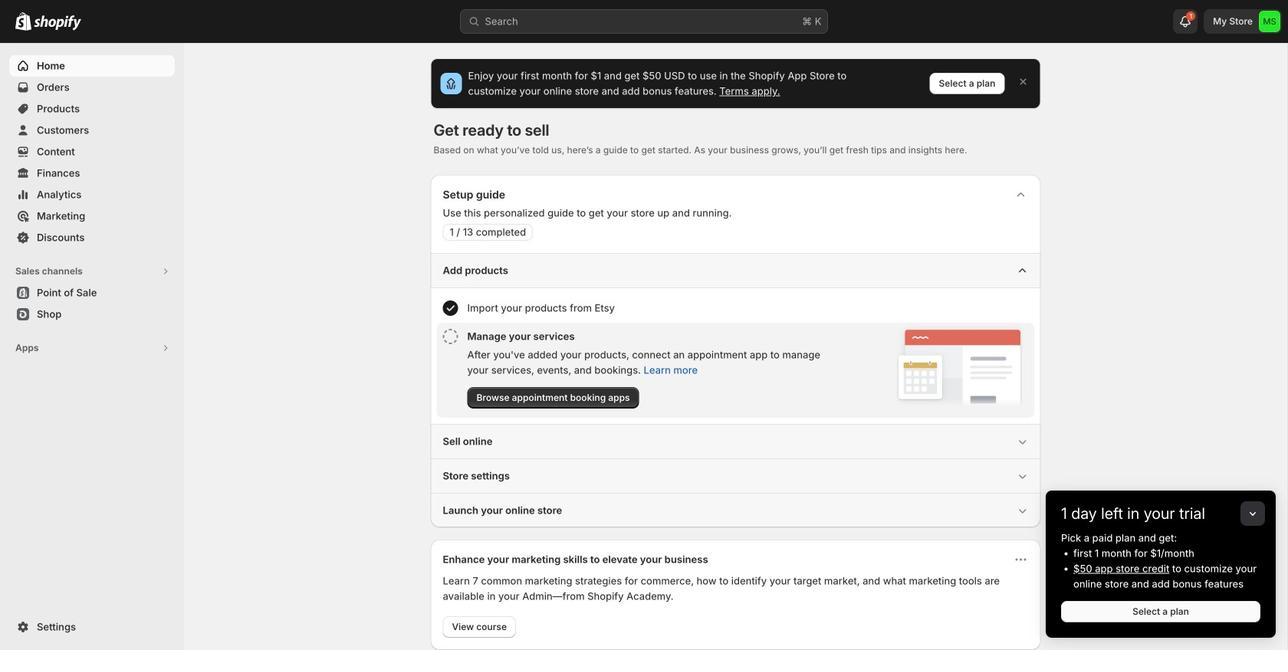 Task type: locate. For each thing, give the bounding box(es) containing it.
add products group
[[431, 253, 1042, 424]]

manage your services group
[[437, 323, 1035, 418]]

guide categories group
[[431, 253, 1042, 528]]

setup guide region
[[431, 175, 1042, 528]]

mark manage your services as done image
[[443, 329, 458, 345]]

shopify image
[[34, 15, 81, 30]]



Task type: describe. For each thing, give the bounding box(es) containing it.
mark import your products from etsy as not done image
[[443, 301, 458, 316]]

shopify image
[[15, 12, 31, 30]]

import your products from etsy group
[[437, 295, 1035, 322]]

my store image
[[1260, 11, 1281, 32]]



